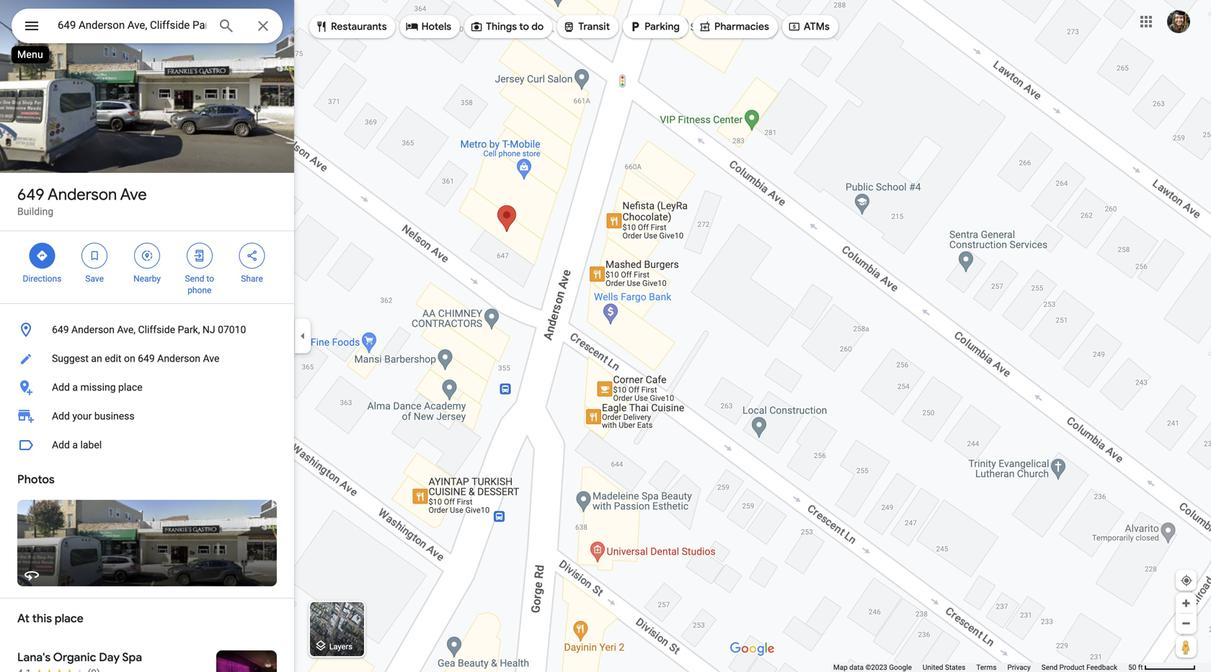 Task type: describe. For each thing, give the bounding box(es) containing it.
nearby
[[133, 274, 161, 284]]

anderson for ave,
[[71, 324, 115, 336]]

send for send to phone
[[185, 274, 204, 284]]

suggest an edit on 649 anderson ave
[[52, 353, 220, 365]]

ave inside 649 anderson ave building
[[120, 185, 147, 205]]

privacy button
[[1008, 663, 1031, 673]]

states
[[945, 664, 966, 672]]

649 for ave,
[[52, 324, 69, 336]]

share
[[241, 274, 263, 284]]


[[470, 19, 483, 35]]

pharmacies
[[715, 20, 769, 33]]

actions for 649 anderson ave region
[[0, 231, 294, 304]]

parking
[[645, 20, 680, 33]]


[[88, 248, 101, 264]]


[[246, 248, 259, 264]]

none field inside 649 anderson ave, cliffside park, nj 07010 field
[[58, 17, 206, 34]]

product
[[1060, 664, 1085, 672]]

day
[[99, 651, 120, 666]]

google account: giulia masi  
(giulia.masi@adept.ai) image
[[1168, 10, 1191, 33]]

united states
[[923, 664, 966, 672]]

to inside send to phone
[[207, 274, 214, 284]]

things
[[486, 20, 517, 33]]


[[629, 19, 642, 35]]

 transit
[[563, 19, 610, 35]]

send product feedback button
[[1042, 663, 1118, 673]]

zoom in image
[[1181, 599, 1192, 609]]

feedback
[[1087, 664, 1118, 672]]

directions
[[23, 274, 62, 284]]

map
[[834, 664, 848, 672]]

this
[[32, 612, 52, 627]]

spa
[[122, 651, 142, 666]]

4.1 stars 9 reviews image
[[17, 667, 100, 673]]

organic
[[53, 651, 96, 666]]

layers
[[329, 643, 353, 652]]

 parking
[[629, 19, 680, 35]]

business
[[94, 411, 135, 423]]

terms button
[[977, 663, 997, 673]]

collapse side panel image
[[295, 328, 311, 344]]

649 for ave
[[17, 185, 44, 205]]

zoom out image
[[1181, 619, 1192, 630]]

suggest
[[52, 353, 89, 365]]

649 anderson ave, cliffside park, nj 07010 button
[[0, 316, 294, 345]]

send to phone
[[185, 274, 214, 296]]

atms
[[804, 20, 830, 33]]

a for missing
[[72, 382, 78, 394]]

anderson for ave
[[48, 185, 117, 205]]


[[193, 248, 206, 264]]

at this place
[[17, 612, 84, 627]]

add a label button
[[0, 431, 294, 460]]

google
[[889, 664, 912, 672]]

50 ft
[[1129, 664, 1143, 672]]


[[141, 248, 154, 264]]

ft
[[1139, 664, 1143, 672]]


[[563, 19, 576, 35]]


[[23, 16, 40, 36]]

2 vertical spatial anderson
[[157, 353, 200, 365]]

on
[[124, 353, 135, 365]]


[[315, 19, 328, 35]]



Task type: vqa. For each thing, say whether or not it's contained in the screenshot.
Nearby
yes



Task type: locate. For each thing, give the bounding box(es) containing it.
649 Anderson Ave, Cliffside Park, NJ 07010 field
[[12, 9, 283, 43]]

save
[[85, 274, 104, 284]]

send
[[185, 274, 204, 284], [1042, 664, 1058, 672]]

1 vertical spatial a
[[72, 440, 78, 451]]

0 vertical spatial send
[[185, 274, 204, 284]]


[[788, 19, 801, 35]]

cliffside
[[138, 324, 175, 336]]

 things to do
[[470, 19, 544, 35]]

 atms
[[788, 19, 830, 35]]

None field
[[58, 17, 206, 34]]

ave inside button
[[203, 353, 220, 365]]

a left missing
[[72, 382, 78, 394]]

0 vertical spatial ave
[[120, 185, 147, 205]]

ave down nj
[[203, 353, 220, 365]]

place down on
[[118, 382, 143, 394]]

649 inside suggest an edit on 649 anderson ave button
[[138, 353, 155, 365]]

ave
[[120, 185, 147, 205], [203, 353, 220, 365]]

label
[[80, 440, 102, 451]]

2 horizontal spatial 649
[[138, 353, 155, 365]]

terms
[[977, 664, 997, 672]]

send for send product feedback
[[1042, 664, 1058, 672]]

restaurants
[[331, 20, 387, 33]]

ave up 
[[120, 185, 147, 205]]

send left product
[[1042, 664, 1058, 672]]

0 horizontal spatial ave
[[120, 185, 147, 205]]

place
[[118, 382, 143, 394], [55, 612, 84, 627]]

1 vertical spatial place
[[55, 612, 84, 627]]

add for add your business
[[52, 411, 70, 423]]

add for add a label
[[52, 440, 70, 451]]

transit
[[579, 20, 610, 33]]

1 horizontal spatial 649
[[52, 324, 69, 336]]

send inside send to phone
[[185, 274, 204, 284]]

lana's organic day spa
[[17, 651, 142, 666]]

add your business link
[[0, 402, 294, 431]]

649 up suggest
[[52, 324, 69, 336]]

a
[[72, 382, 78, 394], [72, 440, 78, 451]]

lana's organic day spa link
[[0, 640, 294, 673]]

to up phone
[[207, 274, 214, 284]]

suggest an edit on 649 anderson ave button
[[0, 345, 294, 374]]

649 anderson ave building
[[17, 185, 147, 218]]

50 ft button
[[1129, 664, 1196, 672]]

add down suggest
[[52, 382, 70, 394]]

649 right on
[[138, 353, 155, 365]]

your
[[72, 411, 92, 423]]

 search field
[[12, 9, 283, 46]]

0 horizontal spatial to
[[207, 274, 214, 284]]

place inside button
[[118, 382, 143, 394]]

map data ©2023 google
[[834, 664, 912, 672]]

1 horizontal spatial send
[[1042, 664, 1058, 672]]

©2023
[[866, 664, 888, 672]]

a left label
[[72, 440, 78, 451]]

1 vertical spatial add
[[52, 411, 70, 423]]

anderson down park,
[[157, 353, 200, 365]]

1 horizontal spatial to
[[519, 20, 529, 33]]

1 horizontal spatial ave
[[203, 353, 220, 365]]

united states button
[[923, 663, 966, 673]]

add left label
[[52, 440, 70, 451]]

anderson up an
[[71, 324, 115, 336]]

an
[[91, 353, 102, 365]]

add for add a missing place
[[52, 382, 70, 394]]

649
[[17, 185, 44, 205], [52, 324, 69, 336], [138, 353, 155, 365]]

0 vertical spatial a
[[72, 382, 78, 394]]

footer inside google maps element
[[834, 663, 1129, 673]]

1 horizontal spatial place
[[118, 382, 143, 394]]

649 up building
[[17, 185, 44, 205]]

privacy
[[1008, 664, 1031, 672]]

2 add from the top
[[52, 411, 70, 423]]

1 vertical spatial to
[[207, 274, 214, 284]]

649 inside 649 anderson ave, cliffside park, nj 07010 button
[[52, 324, 69, 336]]

building
[[17, 206, 53, 218]]

to
[[519, 20, 529, 33], [207, 274, 214, 284]]

649 anderson ave, cliffside park, nj 07010
[[52, 324, 246, 336]]

park,
[[178, 324, 200, 336]]

to left 'do'
[[519, 20, 529, 33]]

0 vertical spatial anderson
[[48, 185, 117, 205]]

1 vertical spatial send
[[1042, 664, 1058, 672]]

send up phone
[[185, 274, 204, 284]]

edit
[[105, 353, 122, 365]]

missing
[[80, 382, 116, 394]]

0 vertical spatial add
[[52, 382, 70, 394]]

footer containing map data ©2023 google
[[834, 663, 1129, 673]]

data
[[850, 664, 864, 672]]

add
[[52, 382, 70, 394], [52, 411, 70, 423], [52, 440, 70, 451]]

0 horizontal spatial place
[[55, 612, 84, 627]]

3 add from the top
[[52, 440, 70, 451]]

send product feedback
[[1042, 664, 1118, 672]]

anderson up building
[[48, 185, 117, 205]]

photos
[[17, 473, 55, 487]]

place right this
[[55, 612, 84, 627]]


[[36, 248, 49, 264]]

do
[[532, 20, 544, 33]]

1 a from the top
[[72, 382, 78, 394]]

2 a from the top
[[72, 440, 78, 451]]

2 vertical spatial 649
[[138, 353, 155, 365]]

50
[[1129, 664, 1137, 672]]

add a label
[[52, 440, 102, 451]]

ave,
[[117, 324, 136, 336]]

0 horizontal spatial 649
[[17, 185, 44, 205]]

 pharmacies
[[699, 19, 769, 35]]


[[406, 19, 419, 35]]


[[699, 19, 712, 35]]

anderson inside 649 anderson ave building
[[48, 185, 117, 205]]

1 add from the top
[[52, 382, 70, 394]]

anderson
[[48, 185, 117, 205], [71, 324, 115, 336], [157, 353, 200, 365]]

649 inside 649 anderson ave building
[[17, 185, 44, 205]]

add a missing place button
[[0, 374, 294, 402]]

footer
[[834, 663, 1129, 673]]

 restaurants
[[315, 19, 387, 35]]

send inside button
[[1042, 664, 1058, 672]]

0 horizontal spatial send
[[185, 274, 204, 284]]

add a missing place
[[52, 382, 143, 394]]

nj
[[203, 324, 215, 336]]

0 vertical spatial place
[[118, 382, 143, 394]]

to inside  things to do
[[519, 20, 529, 33]]

649 anderson ave main content
[[0, 0, 294, 673]]

2 vertical spatial add
[[52, 440, 70, 451]]

1 vertical spatial 649
[[52, 324, 69, 336]]

0 vertical spatial 649
[[17, 185, 44, 205]]

add your business
[[52, 411, 135, 423]]

07010
[[218, 324, 246, 336]]

phone
[[188, 286, 212, 296]]

lana's
[[17, 651, 51, 666]]

a for label
[[72, 440, 78, 451]]

0 vertical spatial to
[[519, 20, 529, 33]]

add left the your at the left bottom of page
[[52, 411, 70, 423]]

 button
[[12, 9, 52, 46]]

google maps element
[[0, 0, 1212, 673]]

united
[[923, 664, 944, 672]]

 hotels
[[406, 19, 452, 35]]

1 vertical spatial anderson
[[71, 324, 115, 336]]

at
[[17, 612, 29, 627]]

show street view coverage image
[[1176, 637, 1197, 658]]

show your location image
[[1180, 575, 1193, 588]]

1 vertical spatial ave
[[203, 353, 220, 365]]

hotels
[[422, 20, 452, 33]]



